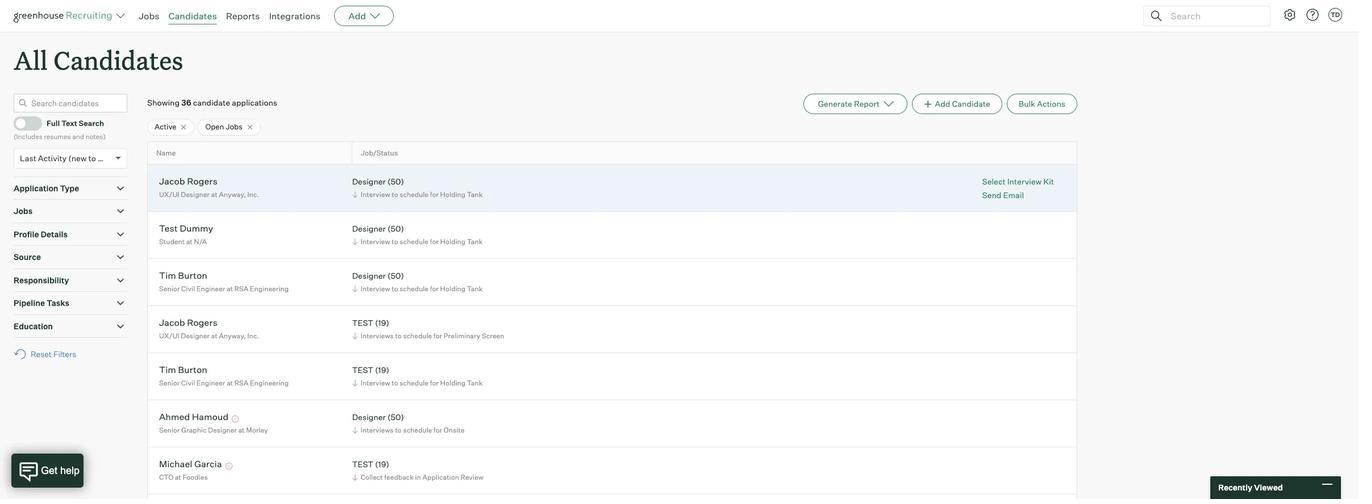 Task type: describe. For each thing, give the bounding box(es) containing it.
n/a
[[194, 238, 207, 246]]

profile details
[[14, 229, 68, 239]]

dummy
[[180, 223, 213, 234]]

interview for "tim burton" link for test
[[361, 379, 390, 388]]

applications
[[232, 98, 277, 108]]

at inside test dummy student at n/a
[[186, 238, 192, 246]]

(50) for senior civil engineer at rsa engineering
[[388, 271, 404, 281]]

(includes
[[14, 133, 42, 141]]

ahmed
[[159, 412, 190, 423]]

candidates link
[[169, 10, 217, 22]]

application type
[[14, 183, 79, 193]]

test (19) interview to schedule for holding tank
[[352, 366, 483, 388]]

active
[[155, 122, 176, 131]]

reset
[[31, 350, 52, 359]]

test (19) interviews to schedule for preliminary screen
[[352, 318, 504, 340]]

tim burton senior civil engineer at rsa engineering for designer (50)
[[159, 270, 289, 293]]

recently
[[1218, 483, 1253, 493]]

interview to schedule for holding tank link for designer (50)'s "jacob rogers" link
[[350, 189, 486, 200]]

reset filters button
[[14, 344, 82, 365]]

engineering for test (19)
[[250, 379, 289, 388]]

jobs link
[[139, 10, 159, 22]]

add candidate link
[[912, 94, 1002, 114]]

configure image
[[1283, 8, 1297, 22]]

viewed
[[1254, 483, 1283, 493]]

rogers for designer (50)
[[187, 176, 217, 187]]

search
[[79, 119, 104, 128]]

for for "tim burton" link for test
[[430, 379, 439, 388]]

collect
[[361, 473, 383, 482]]

schedule for "jacob rogers" link associated with test (19)
[[403, 332, 432, 340]]

candidate
[[193, 98, 230, 108]]

feedback
[[384, 473, 414, 482]]

rogers for test (19)
[[187, 317, 217, 329]]

1 tank from the top
[[467, 190, 483, 199]]

and
[[72, 133, 84, 141]]

showing 36 candidate applications
[[147, 98, 277, 108]]

burton for designer
[[178, 270, 207, 282]]

(19) for jacob rogers
[[375, 318, 389, 328]]

test dummy student at n/a
[[159, 223, 213, 246]]

td
[[1331, 11, 1340, 19]]

0 vertical spatial jobs
[[139, 10, 159, 22]]

full text search (includes resumes and notes)
[[14, 119, 106, 141]]

Search text field
[[1168, 8, 1260, 24]]

source
[[14, 252, 41, 262]]

select interview kit link
[[982, 176, 1054, 187]]

notes)
[[86, 133, 106, 141]]

ahmed hamoud has been in onsite for more than 21 days image
[[230, 416, 241, 423]]

review
[[461, 473, 484, 482]]

cto at foodies
[[159, 473, 208, 482]]

greenhouse recruiting image
[[14, 9, 116, 23]]

job/status
[[361, 149, 398, 157]]

last
[[20, 153, 36, 163]]

engineering for designer (50)
[[250, 285, 289, 293]]

full
[[47, 119, 60, 128]]

1 vertical spatial jobs
[[226, 122, 243, 131]]

generate
[[818, 99, 852, 109]]

tasks
[[47, 298, 69, 308]]

all candidates
[[14, 43, 183, 77]]

add for add candidate
[[935, 99, 950, 109]]

profile
[[14, 229, 39, 239]]

all
[[14, 43, 48, 77]]

hamoud
[[192, 412, 228, 423]]

pipeline
[[14, 298, 45, 308]]

add candidate
[[935, 99, 990, 109]]

reset filters
[[31, 350, 76, 359]]

pipeline tasks
[[14, 298, 69, 308]]

(50) for student at n/a
[[388, 224, 404, 234]]

collect feedback in application review link
[[350, 472, 486, 483]]

add button
[[334, 6, 394, 26]]

interview to schedule for holding tank link for designer's "tim burton" link
[[350, 284, 486, 294]]

reports link
[[226, 10, 260, 22]]

last activity (new to old)
[[20, 153, 112, 163]]

anyway, for test (19)
[[219, 332, 246, 340]]

tim for test
[[159, 365, 176, 376]]

foodies
[[183, 473, 208, 482]]

showing
[[147, 98, 180, 108]]

in
[[415, 473, 421, 482]]

designer (50) interview to schedule for holding tank for burton
[[352, 271, 483, 293]]

resumes
[[44, 133, 71, 141]]

for for test dummy link
[[430, 238, 439, 246]]

michael garcia
[[159, 459, 222, 470]]

generate report button
[[804, 94, 908, 114]]

0 vertical spatial application
[[14, 183, 58, 193]]

education
[[14, 321, 53, 331]]

select interview kit send email
[[982, 177, 1054, 200]]

ahmed hamoud link
[[159, 412, 228, 425]]

morley
[[246, 426, 268, 435]]

interview for designer's "tim burton" link
[[361, 285, 390, 293]]

interview to schedule for holding tank link for test dummy link
[[350, 236, 486, 247]]

interview inside select interview kit send email
[[1007, 177, 1042, 186]]

burton for test
[[178, 365, 207, 376]]

type
[[60, 183, 79, 193]]

1 (50) from the top
[[388, 177, 404, 187]]

text
[[61, 119, 77, 128]]

graphic
[[181, 426, 207, 435]]

checkmark image
[[19, 119, 27, 127]]

0 vertical spatial candidates
[[169, 10, 217, 22]]

application inside test (19) collect feedback in application review
[[423, 473, 459, 482]]

anyway, for designer (50)
[[219, 190, 246, 199]]

schedule for "tim burton" link for test
[[400, 379, 429, 388]]

cto
[[159, 473, 173, 482]]

tank for test dummy link
[[467, 238, 483, 246]]

tank for designer's "tim burton" link
[[467, 285, 483, 293]]

open jobs
[[205, 122, 243, 131]]

tim burton senior civil engineer at rsa engineering for test (19)
[[159, 365, 289, 388]]

candidate
[[952, 99, 990, 109]]

tim burton link for designer
[[159, 270, 207, 283]]



Task type: vqa. For each thing, say whether or not it's contained in the screenshot.
Report
yes



Task type: locate. For each thing, give the bounding box(es) containing it.
kit
[[1044, 177, 1054, 186]]

interviews for test
[[361, 332, 394, 340]]

1 interview to schedule for holding tank link from the top
[[350, 189, 486, 200]]

2 vertical spatial (19)
[[375, 460, 389, 470]]

1 horizontal spatial application
[[423, 473, 459, 482]]

0 vertical spatial burton
[[178, 270, 207, 282]]

0 vertical spatial rogers
[[187, 176, 217, 187]]

civil
[[181, 285, 195, 293], [181, 379, 195, 388]]

senior
[[159, 285, 180, 293], [159, 379, 180, 388], [159, 426, 180, 435]]

3 test from the top
[[352, 460, 373, 470]]

to inside test (19) interview to schedule for holding tank
[[392, 379, 398, 388]]

4 holding from the top
[[440, 379, 465, 388]]

tim
[[159, 270, 176, 282], [159, 365, 176, 376]]

2 tim from the top
[[159, 365, 176, 376]]

1 vertical spatial anyway,
[[219, 332, 246, 340]]

interview
[[1007, 177, 1042, 186], [361, 190, 390, 199], [361, 238, 390, 246], [361, 285, 390, 293], [361, 379, 390, 388]]

1 engineer from the top
[[197, 285, 225, 293]]

interview inside test (19) interview to schedule for holding tank
[[361, 379, 390, 388]]

2 test from the top
[[352, 366, 373, 375]]

4 interview to schedule for holding tank link from the top
[[350, 378, 486, 389]]

2 inc. from the top
[[247, 332, 259, 340]]

2 vertical spatial test
[[352, 460, 373, 470]]

details
[[41, 229, 68, 239]]

civil for designer (50)
[[181, 285, 195, 293]]

tim for designer
[[159, 270, 176, 282]]

0 vertical spatial civil
[[181, 285, 195, 293]]

burton up ahmed hamoud
[[178, 365, 207, 376]]

1 vertical spatial rogers
[[187, 317, 217, 329]]

holding for "tim burton" link for test
[[440, 379, 465, 388]]

1 vertical spatial senior
[[159, 379, 180, 388]]

application down last
[[14, 183, 58, 193]]

michael garcia has been in application review for more than 5 days image
[[224, 463, 234, 470]]

last activity (new to old) option
[[20, 153, 112, 163]]

2 tim burton link from the top
[[159, 365, 207, 378]]

holding for designer's "tim burton" link
[[440, 285, 465, 293]]

candidates
[[169, 10, 217, 22], [53, 43, 183, 77]]

generate report
[[818, 99, 880, 109]]

1 civil from the top
[[181, 285, 195, 293]]

tank for "tim burton" link for test
[[467, 379, 483, 388]]

jacob for designer (50)
[[159, 176, 185, 187]]

burton down n/a
[[178, 270, 207, 282]]

1 vertical spatial engineering
[[250, 379, 289, 388]]

1 vertical spatial candidates
[[53, 43, 183, 77]]

1 anyway, from the top
[[219, 190, 246, 199]]

0 vertical spatial jacob
[[159, 176, 185, 187]]

td button
[[1329, 8, 1342, 22]]

1 rsa from the top
[[234, 285, 248, 293]]

2 horizontal spatial jobs
[[226, 122, 243, 131]]

0 vertical spatial engineer
[[197, 285, 225, 293]]

responsibility
[[14, 275, 69, 285]]

2 senior from the top
[[159, 379, 180, 388]]

1 tim burton link from the top
[[159, 270, 207, 283]]

2 tim burton senior civil engineer at rsa engineering from the top
[[159, 365, 289, 388]]

2 rsa from the top
[[234, 379, 248, 388]]

holding inside test (19) interview to schedule for holding tank
[[440, 379, 465, 388]]

1 holding from the top
[[440, 190, 465, 199]]

0 vertical spatial engineering
[[250, 285, 289, 293]]

1 test from the top
[[352, 318, 373, 328]]

2 jacob rogers ux/ui designer at anyway, inc. from the top
[[159, 317, 259, 340]]

candidate reports are now available! apply filters and select "view in app" element
[[804, 94, 908, 114]]

recently viewed
[[1218, 483, 1283, 493]]

1 designer (50) interview to schedule for holding tank from the top
[[352, 177, 483, 199]]

select
[[982, 177, 1006, 186]]

0 vertical spatial inc.
[[247, 190, 259, 199]]

tim up ahmed
[[159, 365, 176, 376]]

3 senior from the top
[[159, 426, 180, 435]]

jacob
[[159, 176, 185, 187], [159, 317, 185, 329]]

senior down ahmed
[[159, 426, 180, 435]]

send
[[982, 190, 1002, 200]]

test
[[159, 223, 178, 234]]

garcia
[[194, 459, 222, 470]]

designer (50) interview to schedule for holding tank for dummy
[[352, 224, 483, 246]]

tim burton senior civil engineer at rsa engineering up hamoud
[[159, 365, 289, 388]]

schedule
[[400, 190, 429, 199], [400, 238, 429, 246], [400, 285, 429, 293], [403, 332, 432, 340], [400, 379, 429, 388], [403, 426, 432, 435]]

add for add
[[348, 10, 366, 22]]

senior graphic designer at morley
[[159, 426, 268, 435]]

burton
[[178, 270, 207, 282], [178, 365, 207, 376]]

1 vertical spatial tim burton link
[[159, 365, 207, 378]]

for for designer's "tim burton" link
[[430, 285, 439, 293]]

(50) inside designer (50) interviews to schedule for onsite
[[388, 413, 404, 422]]

tank inside test (19) interview to schedule for holding tank
[[467, 379, 483, 388]]

1 burton from the top
[[178, 270, 207, 282]]

jobs left candidates link on the left top of the page
[[139, 10, 159, 22]]

1 (19) from the top
[[375, 318, 389, 328]]

at
[[211, 190, 217, 199], [186, 238, 192, 246], [227, 285, 233, 293], [211, 332, 217, 340], [227, 379, 233, 388], [238, 426, 245, 435], [175, 473, 181, 482]]

2 designer (50) interview to schedule for holding tank from the top
[[352, 224, 483, 246]]

1 vertical spatial engineer
[[197, 379, 225, 388]]

0 vertical spatial add
[[348, 10, 366, 22]]

designer
[[352, 177, 386, 187], [181, 190, 210, 199], [352, 224, 386, 234], [352, 271, 386, 281], [181, 332, 210, 340], [352, 413, 386, 422], [208, 426, 237, 435]]

1 vertical spatial add
[[935, 99, 950, 109]]

interviews to schedule for preliminary screen link
[[350, 331, 507, 341]]

interviews to schedule for onsite link
[[350, 425, 467, 436]]

1 ux/ui from the top
[[159, 190, 179, 199]]

2 burton from the top
[[178, 365, 207, 376]]

3 tank from the top
[[467, 285, 483, 293]]

1 jacob rogers link from the top
[[159, 176, 217, 189]]

2 interviews from the top
[[361, 426, 394, 435]]

for inside test (19) interviews to schedule for preliminary screen
[[434, 332, 442, 340]]

email
[[1003, 190, 1024, 200]]

1 rogers from the top
[[187, 176, 217, 187]]

(19) inside test (19) collect feedback in application review
[[375, 460, 389, 470]]

0 vertical spatial senior
[[159, 285, 180, 293]]

td button
[[1326, 6, 1345, 24]]

civil for test (19)
[[181, 379, 195, 388]]

michael
[[159, 459, 192, 470]]

senior for test (19)
[[159, 379, 180, 388]]

0 vertical spatial rsa
[[234, 285, 248, 293]]

1 vertical spatial ux/ui
[[159, 332, 179, 340]]

1 inc. from the top
[[247, 190, 259, 199]]

designer (50) interviews to schedule for onsite
[[352, 413, 465, 435]]

jacob rogers link
[[159, 176, 217, 189], [159, 317, 217, 330]]

ux/ui for designer (50)
[[159, 190, 179, 199]]

integrations link
[[269, 10, 321, 22]]

jacob rogers link for designer (50)
[[159, 176, 217, 189]]

to inside designer (50) interviews to schedule for onsite
[[395, 426, 402, 435]]

3 holding from the top
[[440, 285, 465, 293]]

to inside test (19) interviews to schedule for preliminary screen
[[395, 332, 402, 340]]

for for "jacob rogers" link associated with test (19)
[[434, 332, 442, 340]]

michael garcia link
[[159, 459, 222, 472]]

4 tank from the top
[[467, 379, 483, 388]]

1 vertical spatial inc.
[[247, 332, 259, 340]]

1 tim from the top
[[159, 270, 176, 282]]

1 horizontal spatial add
[[935, 99, 950, 109]]

jacob rogers ux/ui designer at anyway, inc. for designer (50)
[[159, 176, 259, 199]]

1 vertical spatial test
[[352, 366, 373, 375]]

tim burton link
[[159, 270, 207, 283], [159, 365, 207, 378]]

2 rogers from the top
[[187, 317, 217, 329]]

tim burton link down student
[[159, 270, 207, 283]]

name
[[156, 149, 176, 157]]

holding for test dummy link
[[440, 238, 465, 246]]

for
[[430, 190, 439, 199], [430, 238, 439, 246], [430, 285, 439, 293], [434, 332, 442, 340], [430, 379, 439, 388], [434, 426, 442, 435]]

add
[[348, 10, 366, 22], [935, 99, 950, 109]]

1 vertical spatial tim burton senior civil engineer at rsa engineering
[[159, 365, 289, 388]]

engineer for designer (50)
[[197, 285, 225, 293]]

interviews inside designer (50) interviews to schedule for onsite
[[361, 426, 394, 435]]

0 vertical spatial jacob rogers link
[[159, 176, 217, 189]]

0 vertical spatial (19)
[[375, 318, 389, 328]]

2 civil from the top
[[181, 379, 195, 388]]

jacob rogers link for test (19)
[[159, 317, 217, 330]]

test inside test (19) interviews to schedule for preliminary screen
[[352, 318, 373, 328]]

1 jacob from the top
[[159, 176, 185, 187]]

2 tank from the top
[[467, 238, 483, 246]]

test for tim burton
[[352, 366, 373, 375]]

jobs
[[139, 10, 159, 22], [226, 122, 243, 131], [14, 206, 33, 216]]

2 vertical spatial senior
[[159, 426, 180, 435]]

interviews
[[361, 332, 394, 340], [361, 426, 394, 435]]

1 vertical spatial jacob rogers link
[[159, 317, 217, 330]]

1 vertical spatial designer (50) interview to schedule for holding tank
[[352, 224, 483, 246]]

integrations
[[269, 10, 321, 22]]

36
[[181, 98, 191, 108]]

holding
[[440, 190, 465, 199], [440, 238, 465, 246], [440, 285, 465, 293], [440, 379, 465, 388]]

test (19) collect feedback in application review
[[352, 460, 484, 482]]

jobs right 'open'
[[226, 122, 243, 131]]

jacob rogers ux/ui designer at anyway, inc.
[[159, 176, 259, 199], [159, 317, 259, 340]]

open
[[205, 122, 224, 131]]

0 vertical spatial test
[[352, 318, 373, 328]]

2 vertical spatial designer (50) interview to schedule for holding tank
[[352, 271, 483, 293]]

test dummy link
[[159, 223, 213, 236]]

Search candidates field
[[14, 94, 127, 113]]

0 horizontal spatial add
[[348, 10, 366, 22]]

tim burton senior civil engineer at rsa engineering down n/a
[[159, 270, 289, 293]]

tank
[[467, 190, 483, 199], [467, 238, 483, 246], [467, 285, 483, 293], [467, 379, 483, 388]]

engineer up hamoud
[[197, 379, 225, 388]]

0 vertical spatial tim
[[159, 270, 176, 282]]

interview to schedule for holding tank link
[[350, 189, 486, 200], [350, 236, 486, 247], [350, 284, 486, 294], [350, 378, 486, 389]]

2 ux/ui from the top
[[159, 332, 179, 340]]

2 vertical spatial jobs
[[14, 206, 33, 216]]

jacob rogers ux/ui designer at anyway, inc. for test (19)
[[159, 317, 259, 340]]

2 engineering from the top
[[250, 379, 289, 388]]

test for jacob rogers
[[352, 318, 373, 328]]

add inside popup button
[[348, 10, 366, 22]]

(19) for tim burton
[[375, 366, 389, 375]]

0 vertical spatial interviews
[[361, 332, 394, 340]]

(50) for senior graphic designer at morley
[[388, 413, 404, 422]]

tim burton link up ahmed
[[159, 365, 207, 378]]

4 (50) from the top
[[388, 413, 404, 422]]

3 designer (50) interview to schedule for holding tank from the top
[[352, 271, 483, 293]]

interviews inside test (19) interviews to schedule for preliminary screen
[[361, 332, 394, 340]]

3 (19) from the top
[[375, 460, 389, 470]]

engineering
[[250, 285, 289, 293], [250, 379, 289, 388]]

schedule for designer's "tim burton" link
[[400, 285, 429, 293]]

bulk actions
[[1019, 99, 1066, 109]]

2 interview to schedule for holding tank link from the top
[[350, 236, 486, 247]]

1 vertical spatial application
[[423, 473, 459, 482]]

0 vertical spatial ux/ui
[[159, 190, 179, 199]]

candidates down jobs link
[[53, 43, 183, 77]]

(19) inside test (19) interview to schedule for holding tank
[[375, 366, 389, 375]]

1 jacob rogers ux/ui designer at anyway, inc. from the top
[[159, 176, 259, 199]]

inc. for designer (50)
[[247, 190, 259, 199]]

1 vertical spatial jacob rogers ux/ui designer at anyway, inc.
[[159, 317, 259, 340]]

ux/ui for test (19)
[[159, 332, 179, 340]]

1 vertical spatial burton
[[178, 365, 207, 376]]

senior for designer (50)
[[159, 285, 180, 293]]

2 engineer from the top
[[197, 379, 225, 388]]

jobs up profile
[[14, 206, 33, 216]]

senior down student
[[159, 285, 180, 293]]

tim down student
[[159, 270, 176, 282]]

1 vertical spatial jacob
[[159, 317, 185, 329]]

schedule inside test (19) interview to schedule for holding tank
[[400, 379, 429, 388]]

2 jacob from the top
[[159, 317, 185, 329]]

1 vertical spatial tim
[[159, 365, 176, 376]]

schedule inside test (19) interviews to schedule for preliminary screen
[[403, 332, 432, 340]]

3 (50) from the top
[[388, 271, 404, 281]]

actions
[[1037, 99, 1066, 109]]

interview for test dummy link
[[361, 238, 390, 246]]

reports
[[226, 10, 260, 22]]

ahmed hamoud
[[159, 412, 228, 423]]

engineer down n/a
[[197, 285, 225, 293]]

1 vertical spatial rsa
[[234, 379, 248, 388]]

0 vertical spatial tim burton senior civil engineer at rsa engineering
[[159, 270, 289, 293]]

1 vertical spatial civil
[[181, 379, 195, 388]]

designer (50) interview to schedule for holding tank
[[352, 177, 483, 199], [352, 224, 483, 246], [352, 271, 483, 293]]

anyway,
[[219, 190, 246, 199], [219, 332, 246, 340]]

1 vertical spatial interviews
[[361, 426, 394, 435]]

test inside test (19) collect feedback in application review
[[352, 460, 373, 470]]

2 jacob rogers link from the top
[[159, 317, 217, 330]]

rsa for test (19)
[[234, 379, 248, 388]]

student
[[159, 238, 185, 246]]

0 vertical spatial jacob rogers ux/ui designer at anyway, inc.
[[159, 176, 259, 199]]

2 (50) from the top
[[388, 224, 404, 234]]

old)
[[98, 153, 112, 163]]

civil up ahmed hamoud
[[181, 379, 195, 388]]

engineer for test (19)
[[197, 379, 225, 388]]

report
[[854, 99, 880, 109]]

1 horizontal spatial jobs
[[139, 10, 159, 22]]

application right in
[[423, 473, 459, 482]]

2 anyway, from the top
[[219, 332, 246, 340]]

1 tim burton senior civil engineer at rsa engineering from the top
[[159, 270, 289, 293]]

application
[[14, 183, 58, 193], [423, 473, 459, 482]]

2 holding from the top
[[440, 238, 465, 246]]

0 vertical spatial anyway,
[[219, 190, 246, 199]]

for inside designer (50) interviews to schedule for onsite
[[434, 426, 442, 435]]

(19) inside test (19) interviews to schedule for preliminary screen
[[375, 318, 389, 328]]

civil down n/a
[[181, 285, 195, 293]]

1 vertical spatial (19)
[[375, 366, 389, 375]]

1 senior from the top
[[159, 285, 180, 293]]

filters
[[53, 350, 76, 359]]

3 interview to schedule for holding tank link from the top
[[350, 284, 486, 294]]

bulk
[[1019, 99, 1035, 109]]

test inside test (19) interview to schedule for holding tank
[[352, 366, 373, 375]]

0 vertical spatial designer (50) interview to schedule for holding tank
[[352, 177, 483, 199]]

inc. for test (19)
[[247, 332, 259, 340]]

senior up ahmed
[[159, 379, 180, 388]]

rsa for designer (50)
[[234, 285, 248, 293]]

rsa
[[234, 285, 248, 293], [234, 379, 248, 388]]

1 engineering from the top
[[250, 285, 289, 293]]

2 (19) from the top
[[375, 366, 389, 375]]

designer inside designer (50) interviews to schedule for onsite
[[352, 413, 386, 422]]

0 horizontal spatial application
[[14, 183, 58, 193]]

0 vertical spatial tim burton link
[[159, 270, 207, 283]]

schedule for test dummy link
[[400, 238, 429, 246]]

interviews for designer
[[361, 426, 394, 435]]

screen
[[482, 332, 504, 340]]

send email link
[[982, 189, 1054, 201]]

1 interviews from the top
[[361, 332, 394, 340]]

preliminary
[[444, 332, 480, 340]]

tim burton link for test
[[159, 365, 207, 378]]

bulk actions link
[[1007, 94, 1077, 114]]

schedule inside designer (50) interviews to schedule for onsite
[[403, 426, 432, 435]]

(new
[[68, 153, 87, 163]]

onsite
[[444, 426, 465, 435]]

jacob for test (19)
[[159, 317, 185, 329]]

to
[[88, 153, 96, 163], [392, 190, 398, 199], [392, 238, 398, 246], [392, 285, 398, 293], [395, 332, 402, 340], [392, 379, 398, 388], [395, 426, 402, 435]]

candidates right jobs link
[[169, 10, 217, 22]]

interview to schedule for holding tank link for "tim burton" link for test
[[350, 378, 486, 389]]

for inside test (19) interview to schedule for holding tank
[[430, 379, 439, 388]]

0 horizontal spatial jobs
[[14, 206, 33, 216]]

activity
[[38, 153, 67, 163]]



